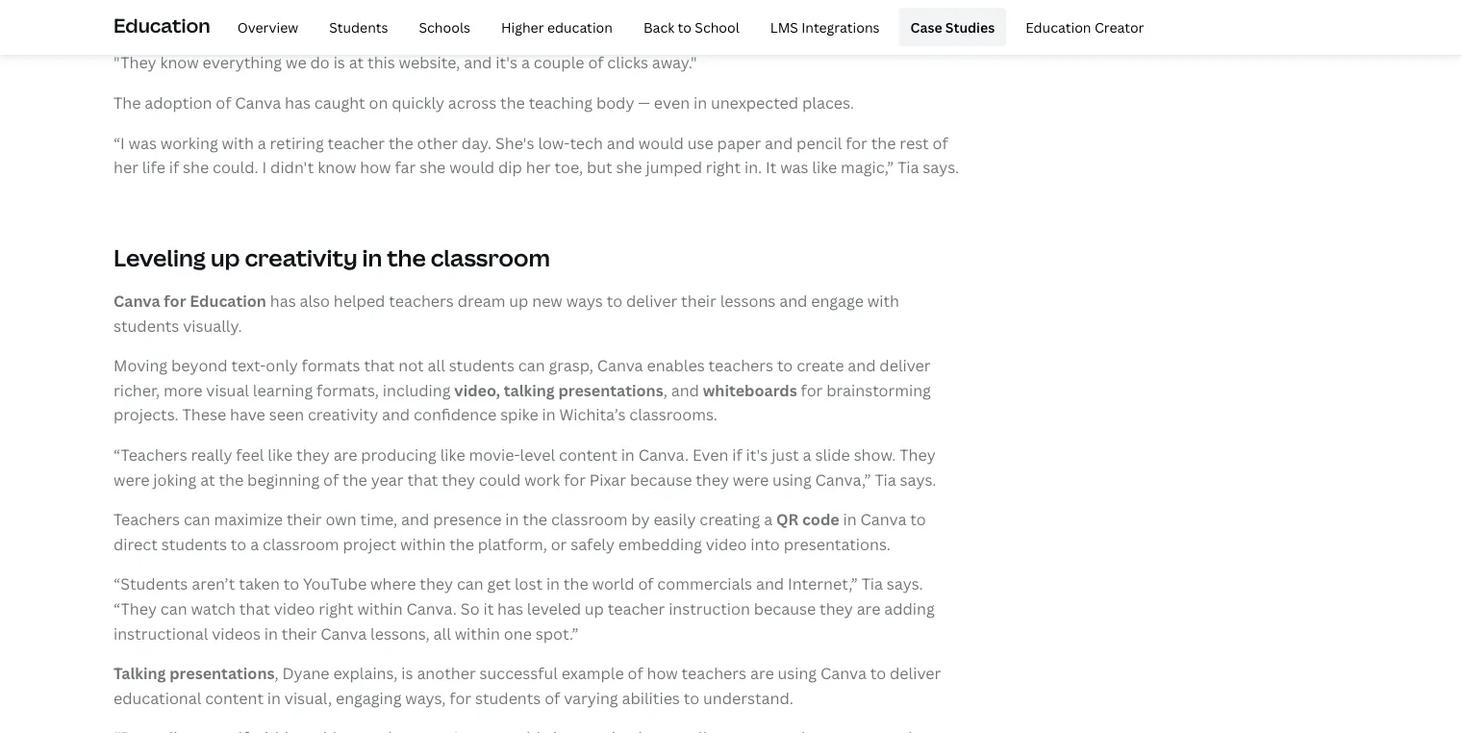Task type: locate. For each thing, give the bounding box(es) containing it.
2 horizontal spatial like
[[812, 157, 837, 177]]

back to school link
[[632, 8, 751, 46]]

1 horizontal spatial was
[[780, 157, 809, 177]]

1 vertical spatial classroom
[[551, 509, 628, 530]]

, up classrooms.
[[664, 380, 668, 400]]

it's down higher
[[496, 52, 518, 73]]

dip
[[498, 157, 522, 177]]

to inside has also helped teachers dream up new ways to deliver their lessons and engage with students visually.
[[607, 290, 623, 311]]

for inside , dyane explains, is another successful example of how teachers are using canva to deliver educational content in visual, engaging ways, for students of varying abilities to understand.
[[450, 687, 472, 708]]

right down youtube
[[319, 598, 354, 619]]

1 horizontal spatial know
[[318, 157, 356, 177]]

0 vertical spatial teacher
[[328, 132, 385, 153]]

says. inside "i was working with a retiring teacher the other day. she's low-tech and would use paper and pencil for the rest of her life if she could. i didn't know how far she would dip her toe, but she jumped right in. it was like magic," tia says.
[[923, 157, 959, 177]]

video,
[[454, 380, 500, 400]]

know up adoption
[[160, 52, 199, 73]]

teacher down caught
[[328, 132, 385, 153]]

ways,
[[405, 687, 446, 708]]

dyane
[[282, 663, 330, 683]]

another
[[417, 663, 476, 683]]

1 vertical spatial teachers
[[709, 355, 774, 376]]

0 horizontal spatial how
[[360, 157, 391, 177]]

talking
[[114, 663, 166, 683]]

1 horizontal spatial were
[[733, 469, 769, 490]]

a left couple
[[521, 52, 530, 73]]

canva up explains,
[[321, 623, 367, 643]]

of up abilities
[[628, 663, 643, 683]]

0 vertical spatial content
[[559, 444, 618, 465]]

would down 'day.'
[[449, 157, 495, 177]]

canva.
[[639, 444, 689, 465], [407, 598, 457, 619]]

she's
[[495, 132, 535, 153]]

if inside "teachers really feel like they are producing like movie-level content in canva. even if it's just a slide show. they were joking at the beginning of the year that they could work for pixar because they were using canva," tia says.
[[732, 444, 742, 465]]

a right the just
[[803, 444, 812, 465]]

with up the could.
[[222, 132, 254, 153]]

integrations
[[802, 18, 880, 36]]

have
[[230, 404, 265, 425]]

ways
[[566, 290, 603, 311]]

1 horizontal spatial would
[[639, 132, 684, 153]]

students inside , dyane explains, is another successful example of how teachers are using canva to deliver educational content in visual, engaging ways, for students of varying abilities to understand.
[[475, 687, 541, 708]]

0 vertical spatial their
[[681, 290, 717, 311]]

classroom
[[431, 242, 550, 273], [551, 509, 628, 530], [263, 533, 339, 554]]

2 her from the left
[[526, 157, 551, 177]]

didn't
[[270, 157, 314, 177]]

students
[[114, 315, 179, 336], [449, 355, 515, 376], [161, 533, 227, 554], [475, 687, 541, 708]]

up up canva for education
[[211, 242, 240, 273]]

to inside moving beyond text-only formats that not all students can grasp, canva enables teachers to create and deliver richer, more visual learning formats, including
[[777, 355, 793, 376]]

a down maximize
[[250, 533, 259, 554]]

says. inside "teachers really feel like they are producing like movie-level content in canva. even if it's just a slide show. they were joking at the beginning of the year that they could work for pixar because they were using canva," tia says.
[[900, 469, 936, 490]]

their left 'own'
[[287, 509, 322, 530]]

using inside , dyane explains, is another successful example of how teachers are using canva to deliver educational content in visual, engaging ways, for students of varying abilities to understand.
[[778, 663, 817, 683]]

are inside , dyane explains, is another successful example of how teachers are using canva to deliver educational content in visual, engaging ways, for students of varying abilities to understand.
[[750, 663, 774, 683]]

their inside has also helped teachers dream up new ways to deliver their lessons and engage with students visually.
[[681, 290, 717, 311]]

was right "i
[[129, 132, 157, 153]]

visual
[[206, 380, 249, 400]]

caught
[[314, 92, 365, 113]]

she down working
[[183, 157, 209, 177]]

it
[[766, 157, 777, 177]]

year
[[371, 469, 404, 490]]

1 vertical spatial know
[[318, 157, 356, 177]]

successful
[[480, 663, 558, 683]]

video down "taken"
[[274, 598, 315, 619]]

in right the videos
[[264, 623, 278, 643]]

1 horizontal spatial is
[[334, 52, 345, 73]]

students inside has also helped teachers dream up new ways to deliver their lessons and engage with students visually.
[[114, 315, 179, 336]]

of inside "i was working with a retiring teacher the other day. she's low-tech and would use paper and pencil for the rest of her life if she could. i didn't know how far she would dip her toe, but she jumped right in. it was like magic," tia says.
[[933, 132, 948, 153]]

to right the back
[[678, 18, 692, 36]]

teacher inside "i was working with a retiring teacher the other day. she's low-tech and would use paper and pencil for the rest of her life if she could. i didn't know how far she would dip her toe, but she jumped right in. it was like magic," tia says.
[[328, 132, 385, 153]]

all right not
[[428, 355, 445, 376]]

her down "i
[[114, 157, 138, 177]]

1 vertical spatial are
[[857, 598, 881, 619]]

1 horizontal spatial classroom
[[431, 242, 550, 273]]

1 horizontal spatial ,
[[664, 380, 668, 400]]

know inside "i was working with a retiring teacher the other day. she's low-tech and would use paper and pencil for the rest of her life if she could. i didn't know how far she would dip her toe, but she jumped right in. it was like magic," tia says.
[[318, 157, 356, 177]]

beyond
[[171, 355, 228, 376]]

1 vertical spatial because
[[754, 598, 816, 619]]

1 vertical spatial canva.
[[407, 598, 457, 619]]

up down world
[[585, 598, 604, 619]]

tia down the show. on the bottom right of the page
[[875, 469, 896, 490]]

1 horizontal spatial video
[[706, 533, 747, 554]]

2 vertical spatial their
[[282, 623, 317, 643]]

even
[[693, 444, 729, 465]]

her right dip
[[526, 157, 551, 177]]

0 horizontal spatial her
[[114, 157, 138, 177]]

and up but
[[607, 132, 635, 153]]

for up visually.
[[164, 290, 186, 311]]

she down "other"
[[420, 157, 446, 177]]

like inside "i was working with a retiring teacher the other day. she's low-tech and would use paper and pencil for the rest of her life if she could. i didn't know how far she would dip her toe, but she jumped right in. it was like magic," tia says.
[[812, 157, 837, 177]]

1 vertical spatial it's
[[746, 444, 768, 465]]

whiteboards
[[703, 380, 797, 400]]

level
[[520, 444, 555, 465]]

0 vertical spatial was
[[129, 132, 157, 153]]

2 horizontal spatial is
[[402, 663, 413, 683]]

and left engage
[[779, 290, 808, 311]]

were up creating
[[733, 469, 769, 490]]

low-
[[538, 132, 570, 153]]

1 horizontal spatial one
[[504, 623, 532, 643]]

only
[[266, 355, 298, 376]]

youtube
[[303, 574, 367, 594]]

0 vertical spatial ,
[[664, 380, 668, 400]]

2 vertical spatial that
[[239, 598, 270, 619]]

2 vertical spatial classroom
[[263, 533, 339, 554]]

brainstorming
[[827, 380, 931, 400]]

0 horizontal spatial that
[[239, 598, 270, 619]]

one up we
[[262, 12, 290, 33]]

in right the "spike"
[[542, 404, 556, 425]]

1 horizontal spatial because
[[754, 598, 816, 619]]

1 horizontal spatial that
[[364, 355, 395, 376]]

0 vertical spatial right
[[706, 157, 741, 177]]

in up presentations.
[[843, 509, 857, 530]]

0 vertical spatial all
[[428, 355, 445, 376]]

learning
[[253, 380, 313, 400]]

day.
[[462, 132, 492, 153]]

1 vertical spatial was
[[780, 157, 809, 177]]

of inside "teachers really feel like they are producing like movie-level content in canva. even if it's just a slide show. they were joking at the beginning of the year that they could work for pixar because they were using canva," tia says.
[[323, 469, 339, 490]]

has
[[285, 92, 311, 113], [270, 290, 296, 311], [498, 598, 523, 619]]

0 horizontal spatial are
[[334, 444, 357, 465]]

creativity down formats,
[[308, 404, 378, 425]]

0 vertical spatial with
[[222, 132, 254, 153]]

canva inside moving beyond text-only formats that not all students can grasp, canva enables teachers to create and deliver richer, more visual learning formats, including
[[597, 355, 643, 376]]

for inside "teachers really feel like they are producing like movie-level content in canva. even if it's just a slide show. they were joking at the beginning of the year that they could work for pixar because they were using canva," tia says.
[[564, 469, 586, 490]]

qr
[[776, 509, 799, 530]]

instructional
[[114, 623, 208, 643]]

for inside "i was working with a retiring teacher the other day. she's low-tech and would use paper and pencil for the rest of her life if she could. i didn't know how far she would dip her toe, but she jumped right in. it was like magic," tia says.
[[846, 132, 868, 153]]

"they
[[114, 598, 157, 619]]

that down "taken"
[[239, 598, 270, 619]]

video inside "students aren't taken to youtube where they can get lost in the world of commercials and internet," tia says. "they can watch that video right within canva. so it has leveled up teacher instruction because they are adding instructional videos in their canva lessons, all within one spot."
[[274, 598, 315, 619]]

0 vertical spatial one
[[262, 12, 290, 33]]

1 vertical spatial content
[[205, 687, 264, 708]]

the down presence
[[449, 533, 474, 554]]

internet,"
[[788, 574, 858, 594]]

classroom up dream
[[431, 242, 550, 273]]

1 horizontal spatial presentations
[[558, 380, 664, 400]]

like down pencil
[[812, 157, 837, 177]]

1 horizontal spatial content
[[559, 444, 618, 465]]

1 vertical spatial at
[[200, 469, 215, 490]]

their
[[681, 290, 717, 311], [287, 509, 322, 530], [282, 623, 317, 643]]

spike
[[500, 404, 538, 425]]

creating
[[700, 509, 760, 530]]

one left the spot."
[[504, 623, 532, 643]]

2 she from the left
[[420, 157, 446, 177]]

1 horizontal spatial right
[[706, 157, 741, 177]]

using inside "teachers really feel like they are producing like movie-level content in canva. even if it's just a slide show. they were joking at the beginning of the year that they could work for pixar because they were using canva," tia says.
[[773, 469, 812, 490]]

1 horizontal spatial canva.
[[639, 444, 689, 465]]

content down 'talking presentations'
[[205, 687, 264, 708]]

2 vertical spatial are
[[750, 663, 774, 683]]

0 horizontal spatial were
[[114, 469, 150, 490]]

were
[[114, 469, 150, 490], [733, 469, 769, 490]]

the down far on the top of the page
[[387, 242, 426, 273]]

back
[[644, 18, 675, 36]]

communication
[[294, 12, 410, 33]]

0 vertical spatial at
[[349, 52, 364, 73]]

teaching
[[529, 92, 593, 113]]

right down paper
[[706, 157, 741, 177]]

deliver down adding
[[890, 663, 941, 683]]

2 vertical spatial teachers
[[682, 663, 747, 683]]

their left lessons
[[681, 290, 717, 311]]

create
[[797, 355, 844, 376]]

maximize
[[214, 509, 283, 530]]

0 horizontal spatial classroom
[[263, 533, 339, 554]]

0 vertical spatial would
[[639, 132, 684, 153]]

if inside "i was working with a retiring teacher the other day. she's low-tech and would use paper and pencil for the rest of her life if she could. i didn't know how far she would dip her toe, but she jumped right in. it was like magic," tia says.
[[169, 157, 179, 177]]

the inside "students aren't taken to youtube where they can get lost in the world of commercials and internet," tia says. "they can watch that video right within canva. so it has leveled up teacher instruction because they are adding instructional videos in their canva lessons, all within one spot."
[[564, 574, 588, 594]]

are left the producing
[[334, 444, 357, 465]]

for down another
[[450, 687, 472, 708]]

working
[[160, 132, 218, 153]]

in inside in canva to direct students to a classroom project within the platform, or safely embedding video into presentations.
[[843, 509, 857, 530]]

formats
[[302, 355, 360, 376]]

1 horizontal spatial she
[[420, 157, 446, 177]]

1 horizontal spatial up
[[509, 290, 529, 311]]

1 vertical spatial deliver
[[880, 355, 931, 376]]

wichita's
[[559, 404, 626, 425]]

presentations.
[[784, 533, 891, 554]]

presentations
[[558, 380, 664, 400], [170, 663, 275, 683]]

tia inside "i was working with a retiring teacher the other day. she's low-tech and would use paper and pencil for the rest of her life if she could. i didn't know how far she would dip her toe, but she jumped right in. it was like magic," tia says.
[[898, 157, 919, 177]]

1 vertical spatial that
[[407, 469, 438, 490]]

lms integrations link
[[759, 8, 892, 46]]

of inside "students aren't taken to youtube where they can get lost in the world of commercials and internet," tia says. "they can watch that video right within canva. so it has leveled up teacher instruction because they are adding instructional videos in their canva lessons, all within one spot."
[[638, 574, 654, 594]]

1 vertical spatial using
[[778, 663, 817, 683]]

1 vertical spatial ,
[[275, 663, 279, 683]]

1 horizontal spatial if
[[732, 444, 742, 465]]

a inside "teachers really feel like they are producing like movie-level content in canva. even if it's just a slide show. they were joking at the beginning of the year that they could work for pixar because they were using canva," tia says.
[[803, 444, 812, 465]]

if right even at the bottom left of page
[[732, 444, 742, 465]]

canva up video, talking presentations , and whiteboards
[[597, 355, 643, 376]]

0 horizontal spatial right
[[319, 598, 354, 619]]

1 horizontal spatial with
[[868, 290, 900, 311]]

that inside moving beyond text-only formats that not all students can grasp, canva enables teachers to create and deliver richer, more visual learning formats, including
[[364, 355, 395, 376]]

2 vertical spatial has
[[498, 598, 523, 619]]

canva. left 'so'
[[407, 598, 457, 619]]

2 horizontal spatial are
[[857, 598, 881, 619]]

0 horizontal spatial one
[[262, 12, 290, 33]]

"teachers
[[114, 444, 187, 465]]

at down really
[[200, 469, 215, 490]]

and inside has also helped teachers dream up new ways to deliver their lessons and engage with students visually.
[[779, 290, 808, 311]]

0 vertical spatial canva.
[[639, 444, 689, 465]]

within down where
[[357, 598, 403, 619]]

like down confidence
[[440, 444, 465, 465]]

1 vertical spatial presentations
[[170, 663, 275, 683]]

their inside "students aren't taken to youtube where they can get lost in the world of commercials and internet," tia says. "they can watch that video right within canva. so it has leveled up teacher instruction because they are adding instructional videos in their canva lessons, all within one spot."
[[282, 623, 317, 643]]

1 vertical spatial all
[[433, 623, 451, 643]]

menu bar
[[218, 8, 1156, 46]]

that inside "teachers really feel like they are producing like movie-level content in canva. even if it's just a slide show. they were joking at the beginning of the year that they could work for pixar because they were using canva," tia says.
[[407, 469, 438, 490]]

up inside has also helped teachers dream up new ways to deliver their lessons and engage with students visually.
[[509, 290, 529, 311]]

0 vertical spatial teachers
[[389, 290, 454, 311]]

really
[[191, 444, 232, 465]]

and inside "students aren't taken to youtube where they can get lost in the world of commercials and internet," tia says. "they can watch that video right within canva. so it has leveled up teacher instruction because they are adding instructional videos in their canva lessons, all within one spot."
[[756, 574, 784, 594]]

far
[[395, 157, 416, 177]]

1 vertical spatial creativity
[[308, 404, 378, 425]]

0 horizontal spatial with
[[222, 132, 254, 153]]

the inside in canva to direct students to a classroom project within the platform, or safely embedding video into presentations.
[[449, 533, 474, 554]]

clicks
[[607, 52, 648, 73]]

commercials
[[657, 574, 752, 594]]

students down successful
[[475, 687, 541, 708]]

in left visual,
[[267, 687, 281, 708]]

0 vertical spatial is
[[158, 12, 170, 33]]

taken
[[239, 574, 280, 594]]

they
[[296, 444, 330, 465], [442, 469, 475, 490], [696, 469, 729, 490], [420, 574, 453, 594], [820, 598, 853, 619]]

tia down rest
[[898, 157, 919, 177]]

students up video,
[[449, 355, 515, 376]]

classroom down 'own'
[[263, 533, 339, 554]]

the left year at the left of page
[[343, 469, 367, 490]]

says. down "they"
[[900, 469, 936, 490]]

2 vertical spatial deliver
[[890, 663, 941, 683]]

up left new
[[509, 290, 529, 311]]

videos
[[212, 623, 261, 643]]

0 horizontal spatial at
[[200, 469, 215, 490]]

it
[[483, 598, 494, 619]]

0 vertical spatial using
[[773, 469, 812, 490]]

that left not
[[364, 355, 395, 376]]

2 horizontal spatial that
[[407, 469, 438, 490]]

is left my
[[158, 12, 170, 33]]

to down "they"
[[910, 509, 926, 530]]

2 horizontal spatial classroom
[[551, 509, 628, 530]]

and up brainstorming
[[848, 355, 876, 376]]

with
[[222, 132, 254, 153], [868, 290, 900, 311]]

a up i
[[258, 132, 266, 153]]

is up ways,
[[402, 663, 413, 683]]

if right life
[[169, 157, 179, 177]]

tia
[[592, 12, 614, 33], [898, 157, 919, 177], [875, 469, 896, 490], [862, 574, 883, 594]]

how
[[360, 157, 391, 177], [647, 663, 678, 683]]

content
[[559, 444, 618, 465], [205, 687, 264, 708]]

with inside "i was working with a retiring teacher the other day. she's low-tech and would use paper and pencil for the rest of her life if she could. i didn't know how far she would dip her toe, but she jumped right in. it was like magic," tia says.
[[222, 132, 254, 153]]

canva. inside "students aren't taken to youtube where they can get lost in the world of commercials and internet," tia says. "they can watch that video right within canva. so it has leveled up teacher instruction because they are adding instructional videos in their canva lessons, all within one spot."
[[407, 598, 457, 619]]

1 vertical spatial with
[[868, 290, 900, 311]]

1 vertical spatial if
[[732, 444, 742, 465]]

the
[[500, 92, 525, 113], [389, 132, 413, 153], [871, 132, 896, 153], [387, 242, 426, 273], [219, 469, 244, 490], [343, 469, 367, 490], [523, 509, 548, 530], [449, 533, 474, 554], [564, 574, 588, 594]]

in up pixar
[[621, 444, 635, 465]]

1 horizontal spatial her
[[526, 157, 551, 177]]

0 vertical spatial because
[[630, 469, 692, 490]]

1 vertical spatial one
[[504, 623, 532, 643]]

are up understand.
[[750, 663, 774, 683]]

a inside "i was working with a retiring teacher the other day. she's low-tech and would use paper and pencil for the rest of her life if she could. i didn't know how far she would dip her toe, but she jumped right in. it was like magic," tia says.
[[258, 132, 266, 153]]

lms integrations
[[770, 18, 880, 36]]

were down "teachers
[[114, 469, 150, 490]]

1 horizontal spatial how
[[647, 663, 678, 683]]

deliver inside moving beyond text-only formats that not all students can grasp, canva enables teachers to create and deliver richer, more visual learning formats, including
[[880, 355, 931, 376]]

higher education link
[[490, 8, 624, 46]]

not
[[399, 355, 424, 376]]

1 horizontal spatial at
[[349, 52, 364, 73]]

where
[[370, 574, 416, 594]]

it's left the just
[[746, 444, 768, 465]]

of up 'own'
[[323, 469, 339, 490]]

students up aren't
[[161, 533, 227, 554]]

canva
[[235, 92, 281, 113], [114, 290, 160, 311], [597, 355, 643, 376], [861, 509, 907, 530], [321, 623, 367, 643], [821, 663, 867, 683]]

of right rest
[[933, 132, 948, 153]]

with inside has also helped teachers dream up new ways to deliver their lessons and engage with students visually.
[[868, 290, 900, 311]]

canva inside , dyane explains, is another successful example of how teachers are using canva to deliver educational content in visual, engaging ways, for students of varying abilities to understand.
[[821, 663, 867, 683]]

0 horizontal spatial ,
[[275, 663, 279, 683]]

watch
[[191, 598, 236, 619]]

their up dyane
[[282, 623, 317, 643]]

1 vertical spatial up
[[509, 290, 529, 311]]

canva,"
[[816, 469, 871, 490]]

0 horizontal spatial content
[[205, 687, 264, 708]]

instruction
[[669, 598, 750, 619]]

because down internet,"
[[754, 598, 816, 619]]

1 horizontal spatial teacher
[[608, 598, 665, 619]]

for right the work at the left bottom
[[564, 469, 586, 490]]

richer,
[[114, 380, 160, 400]]

2 vertical spatial up
[[585, 598, 604, 619]]

1 vertical spatial would
[[449, 157, 495, 177]]

1 vertical spatial video
[[274, 598, 315, 619]]

unexpected
[[711, 92, 799, 113]]

tia inside "teachers really feel like they are producing like movie-level content in canva. even if it's just a slide show. they were joking at the beginning of the year that they could work for pixar because they were using canva," tia says.
[[875, 469, 896, 490]]

tia right internet,"
[[862, 574, 883, 594]]

within
[[400, 533, 446, 554], [357, 598, 403, 619], [455, 623, 500, 643]]

0 horizontal spatial teacher
[[328, 132, 385, 153]]

education up "they
[[114, 11, 210, 38]]

1 vertical spatial how
[[647, 663, 678, 683]]

right inside "students aren't taken to youtube where they can get lost in the world of commercials and internet," tia says. "they can watch that video right within canva. so it has leveled up teacher instruction because they are adding instructional videos in their canva lessons, all within one spot."
[[319, 598, 354, 619]]

how inside "i was working with a retiring teacher the other day. she's low-tech and would use paper and pencil for the rest of her life if she could. i didn't know how far she would dip her toe, but she jumped right in. it was like magic," tia says.
[[360, 157, 391, 177]]

joking
[[153, 469, 197, 490]]

canva. down classrooms.
[[639, 444, 689, 465]]

0 horizontal spatial would
[[449, 157, 495, 177]]

0 vertical spatial within
[[400, 533, 446, 554]]

to right ways
[[607, 290, 623, 311]]

and inside for brainstorming projects. these have seen creativity and confidence spike in wichita's classrooms.
[[382, 404, 410, 425]]

at
[[349, 52, 364, 73], [200, 469, 215, 490]]

all
[[428, 355, 445, 376], [433, 623, 451, 643]]

are
[[334, 444, 357, 465], [857, 598, 881, 619], [750, 663, 774, 683]]

do
[[310, 52, 330, 73]]

presentations down the videos
[[170, 663, 275, 683]]

has left also
[[270, 290, 296, 311]]

and down the into
[[756, 574, 784, 594]]

are inside "teachers really feel like they are producing like movie-level content in canva. even if it's just a slide show. they were joking at the beginning of the year that they could work for pixar because they were using canva," tia says.
[[334, 444, 357, 465]]

across
[[448, 92, 497, 113]]

0 vertical spatial it's
[[496, 52, 518, 73]]

, inside , dyane explains, is another successful example of how teachers are using canva to deliver educational content in visual, engaging ways, for students of varying abilities to understand.
[[275, 663, 279, 683]]



Task type: vqa. For each thing, say whether or not it's contained in the screenshot.
direct
yes



Task type: describe. For each thing, give the bounding box(es) containing it.
is inside , dyane explains, is another successful example of how teachers are using canva to deliver educational content in visual, engaging ways, for students of varying abilities to understand.
[[402, 663, 413, 683]]

leveling
[[114, 242, 206, 273]]

formats,
[[317, 380, 379, 400]]

staff
[[472, 12, 506, 33]]

and up it
[[765, 132, 793, 153]]

canva inside in canva to direct students to a classroom project within the platform, or safely embedding video into presentations.
[[861, 509, 907, 530]]

studies
[[946, 18, 995, 36]]

canva inside "students aren't taken to youtube where they can get lost in the world of commercials and internet," tia says. "they can watch that video right within canva. so it has leveled up teacher instruction because they are adding instructional videos in their canva lessons, all within one spot."
[[321, 623, 367, 643]]

of down everything
[[216, 92, 231, 113]]

all inside moving beyond text-only formats that not all students can grasp, canva enables teachers to create and deliver richer, more visual learning formats, including
[[428, 355, 445, 376]]

can inside moving beyond text-only formats that not all students can grasp, canva enables teachers to create and deliver richer, more visual learning formats, including
[[518, 355, 545, 376]]

canva down leveling
[[114, 290, 160, 311]]

i
[[262, 157, 267, 177]]

in up platform,
[[505, 509, 519, 530]]

to down adding
[[871, 663, 886, 683]]

on
[[369, 92, 388, 113]]

how inside , dyane explains, is another successful example of how teachers are using canva to deliver educational content in visual, engaging ways, for students of varying abilities to understand.
[[647, 663, 678, 683]]

the down feel
[[219, 469, 244, 490]]

direct
[[114, 533, 158, 554]]

0 vertical spatial creativity
[[245, 242, 358, 273]]

are inside "students aren't taken to youtube where they can get lost in the world of commercials and internet," tia says. "they can watch that video right within canva. so it has leveled up teacher instruction because they are adding instructional videos in their canva lessons, all within one spot."
[[857, 598, 881, 619]]

enables
[[647, 355, 705, 376]]

in inside "teachers really feel like they are producing like movie-level content in canva. even if it's just a slide show. they were joking at the beginning of the year that they could work for pixar because they were using canva," tia says.
[[621, 444, 635, 465]]

can up the instructional
[[161, 598, 187, 619]]

a inside in canva to direct students to a classroom project within the platform, or safely embedding video into presentations.
[[250, 533, 259, 554]]

they down even at the bottom left of page
[[696, 469, 729, 490]]

at inside "teachers really feel like they are producing like movie-level content in canva. even if it's just a slide show. they were joking at the beginning of the year that they could work for pixar because they were using canva," tia says.
[[200, 469, 215, 490]]

says. inside "students aren't taken to youtube where they can get lost in the world of commercials and internet," tia says. "they can watch that video right within canva. so it has leveled up teacher instruction because they are adding instructional videos in their canva lessons, all within one spot."
[[887, 574, 923, 594]]

lms
[[770, 18, 798, 36]]

1 were from the left
[[114, 469, 150, 490]]

overview link
[[226, 8, 310, 46]]

canva down everything
[[235, 92, 281, 113]]

to inside "students aren't taken to youtube where they can get lost in the world of commercials and internet," tia says. "they can watch that video right within canva. so it has leveled up teacher instruction because they are adding instructional videos in their canva lessons, all within one spot."
[[284, 574, 299, 594]]

the up platform,
[[523, 509, 548, 530]]

education for education
[[114, 11, 210, 38]]

away."
[[652, 52, 697, 73]]

example
[[562, 663, 624, 683]]

up inside "students aren't taken to youtube where they can get lost in the world of commercials and internet," tia says. "they can watch that video right within canva. so it has leveled up teacher instruction because they are adding instructional videos in their canva lessons, all within one spot."
[[585, 598, 604, 619]]

1 she from the left
[[183, 157, 209, 177]]

and right time,
[[401, 509, 429, 530]]

in up helped
[[362, 242, 382, 273]]

1 vertical spatial their
[[287, 509, 322, 530]]

1 vertical spatial is
[[334, 52, 345, 73]]

0 vertical spatial has
[[285, 92, 311, 113]]

feel
[[236, 444, 264, 465]]

has inside has also helped teachers dream up new ways to deliver their lessons and engage with students visually.
[[270, 290, 296, 311]]

content inside , dyane explains, is another successful example of how teachers are using canva to deliver educational content in visual, engaging ways, for students of varying abilities to understand.
[[205, 687, 264, 708]]

easily
[[654, 509, 696, 530]]

because inside "teachers really feel like they are producing like movie-level content in canva. even if it's just a slide show. they were joking at the beginning of the year that they could work for pixar because they were using canva," tia says.
[[630, 469, 692, 490]]

adding
[[884, 598, 935, 619]]

video, talking presentations , and whiteboards
[[454, 380, 797, 400]]

the adoption of canva has caught on quickly across the teaching body — even in unexpected places.
[[114, 92, 854, 113]]

beginning
[[247, 469, 320, 490]]

producing
[[361, 444, 437, 465]]

in inside for brainstorming projects. these have seen creativity and confidence spike in wichita's classrooms.
[[542, 404, 556, 425]]

"students aren't taken to youtube where they can get lost in the world of commercials and internet," tia says. "they can watch that video right within canva. so it has leveled up teacher instruction because they are adding instructional videos in their canva lessons, all within one spot."
[[114, 574, 935, 643]]

overview
[[237, 18, 298, 36]]

content inside "teachers really feel like they are producing like movie-level content in canva. even if it's just a slide show. they were joking at the beginning of the year that they could work for pixar because they were using canva," tia says.
[[559, 444, 618, 465]]

0 vertical spatial presentations
[[558, 380, 664, 400]]

a left the qr
[[764, 509, 773, 530]]

spot."
[[536, 623, 579, 643]]

pencil
[[797, 132, 842, 153]]

in canva to direct students to a classroom project within the platform, or safely embedding video into presentations.
[[114, 509, 926, 554]]

educational
[[114, 687, 201, 708]]

talking
[[504, 380, 555, 400]]

the up far on the top of the page
[[389, 132, 413, 153]]

0 horizontal spatial was
[[129, 132, 157, 153]]

can up 'so'
[[457, 574, 484, 594]]

all inside "students aren't taken to youtube where they can get lost in the world of commercials and internet," tia says. "they can watch that video right within canva. so it has leveled up teacher instruction because they are adding instructional videos in their canva lessons, all within one spot."
[[433, 623, 451, 643]]

teachers inside moving beyond text-only formats that not all students can grasp, canva enables teachers to create and deliver richer, more visual learning formats, including
[[709, 355, 774, 376]]

says. up 'clicks'
[[617, 12, 654, 33]]

time,
[[360, 509, 398, 530]]

of left varying
[[545, 687, 560, 708]]

teachers inside has also helped teachers dream up new ways to deliver their lessons and engage with students visually.
[[389, 290, 454, 311]]

it's inside "teachers really feel like they are producing like movie-level content in canva. even if it's just a slide show. they were joking at the beginning of the year that they could work for pixar because they were using canva," tia says.
[[746, 444, 768, 465]]

0 horizontal spatial it's
[[496, 52, 518, 73]]

0 horizontal spatial is
[[158, 12, 170, 33]]

0 vertical spatial up
[[211, 242, 240, 273]]

that inside "students aren't taken to youtube where they can get lost in the world of commercials and internet," tia says. "they can watch that video right within canva. so it has leveled up teacher instruction because they are adding instructional videos in their canva lessons, all within one spot."
[[239, 598, 270, 619]]

abilities
[[622, 687, 680, 708]]

teachers inside , dyane explains, is another successful example of how teachers are using canva to deliver educational content in visual, engaging ways, for students of varying abilities to understand.
[[682, 663, 747, 683]]

for inside for brainstorming projects. these have seen creativity and confidence spike in wichita's classrooms.
[[801, 380, 823, 400]]

students inside moving beyond text-only formats that not all students can grasp, canva enables teachers to create and deliver richer, more visual learning formats, including
[[449, 355, 515, 376]]

canva. inside "teachers really feel like they are producing like movie-level content in canva. even if it's just a slide show. they were joking at the beginning of the year that they could work for pixar because they were using canva," tia says.
[[639, 444, 689, 465]]

right inside "i was working with a retiring teacher the other day. she's low-tech and would use paper and pencil for the rest of her life if she could. i didn't know how far she would dip her toe, but she jumped right in. it was like magic," tia says.
[[706, 157, 741, 177]]

into
[[751, 533, 780, 554]]

deliver inside has also helped teachers dream up new ways to deliver their lessons and engage with students visually.
[[626, 290, 678, 311]]

in right lost
[[546, 574, 560, 594]]

students
[[329, 18, 388, 36]]

—
[[638, 92, 650, 113]]

more
[[164, 380, 203, 400]]

code
[[802, 509, 840, 530]]

rest
[[900, 132, 929, 153]]

"i
[[114, 132, 125, 153]]

classrooms.
[[630, 404, 718, 425]]

they up presence
[[442, 469, 475, 490]]

teacher inside "students aren't taken to youtube where they can get lost in the world of commercials and internet," tia says. "they can watch that video right within canva. so it has leveled up teacher instruction because they are adding instructional videos in their canva lessons, all within one spot."
[[608, 598, 665, 619]]

tia up 'clicks'
[[592, 12, 614, 33]]

"that
[[114, 12, 154, 33]]

toe,
[[555, 157, 583, 177]]

teachers
[[114, 509, 180, 530]]

engage
[[811, 290, 864, 311]]

they down internet,"
[[820, 598, 853, 619]]

to right abilities
[[684, 687, 700, 708]]

in right even
[[694, 92, 707, 113]]

for right "tool"
[[447, 12, 469, 33]]

moving beyond text-only formats that not all students can grasp, canva enables teachers to create and deliver richer, more visual learning formats, including
[[114, 355, 931, 400]]

classroom inside in canva to direct students to a classroom project within the platform, or safely embedding video into presentations.
[[263, 533, 339, 554]]

confidence
[[414, 404, 497, 425]]

leveling up creativity in the classroom
[[114, 242, 550, 273]]

own
[[326, 509, 357, 530]]

retiring
[[270, 132, 324, 153]]

lost
[[515, 574, 543, 594]]

video inside in canva to direct students to a classroom project within the platform, or safely embedding video into presentations.
[[706, 533, 747, 554]]

the up magic,"
[[871, 132, 896, 153]]

aren't
[[192, 574, 235, 594]]

1 her from the left
[[114, 157, 138, 177]]

project
[[343, 533, 397, 554]]

2 were from the left
[[733, 469, 769, 490]]

canva for education
[[114, 290, 266, 311]]

jumped
[[646, 157, 702, 177]]

menu bar containing overview
[[218, 8, 1156, 46]]

1 vertical spatial within
[[357, 598, 403, 619]]

has inside "students aren't taken to youtube where they can get lost in the world of commercials and internet," tia says. "they can watch that video right within canva. so it has leveled up teacher instruction because they are adding instructional videos in their canva lessons, all within one spot."
[[498, 598, 523, 619]]

creativity inside for brainstorming projects. these have seen creativity and confidence spike in wichita's classrooms.
[[308, 404, 378, 425]]

"they
[[114, 52, 156, 73]]

new
[[532, 290, 563, 311]]

slide
[[815, 444, 850, 465]]

the up she's
[[500, 92, 525, 113]]

these
[[182, 404, 226, 425]]

places.
[[802, 92, 854, 113]]

case
[[911, 18, 942, 36]]

deliver inside , dyane explains, is another successful example of how teachers are using canva to deliver educational content in visual, engaging ways, for students of varying abilities to understand.
[[890, 663, 941, 683]]

0 horizontal spatial know
[[160, 52, 199, 73]]

can down joking
[[184, 509, 210, 530]]

2 vertical spatial within
[[455, 623, 500, 643]]

one inside "students aren't taken to youtube where they can get lost in the world of commercials and internet," tia says. "they can watch that video right within canva. so it has leveled up teacher instruction because they are adding instructional videos in their canva lessons, all within one spot."
[[504, 623, 532, 643]]

we
[[286, 52, 307, 73]]

safely
[[571, 533, 615, 554]]

everything
[[203, 52, 282, 73]]

schools link
[[407, 8, 482, 46]]

they right where
[[420, 574, 453, 594]]

3 she from the left
[[616, 157, 642, 177]]

engaging
[[336, 687, 402, 708]]

helped
[[334, 290, 385, 311]]

0 vertical spatial classroom
[[431, 242, 550, 273]]

teachers can maximize their own time, and presence in the classroom by easily creating a qr code
[[114, 509, 840, 530]]

of left 'clicks'
[[588, 52, 604, 73]]

but
[[587, 157, 613, 177]]

because inside "students aren't taken to youtube where they can get lost in the world of commercials and internet," tia says. "they can watch that video right within canva. so it has leveled up teacher instruction because they are adding instructional videos in their canva lessons, all within one spot."
[[754, 598, 816, 619]]

and up across
[[464, 52, 492, 73]]

members,"
[[510, 12, 589, 33]]

tool
[[413, 12, 443, 33]]

understand.
[[703, 687, 794, 708]]

students inside in canva to direct students to a classroom project within the platform, or safely embedding video into presentations.
[[161, 533, 227, 554]]

to down maximize
[[231, 533, 247, 554]]

body
[[596, 92, 634, 113]]

higher
[[501, 18, 544, 36]]

the
[[114, 92, 141, 113]]

and down enables
[[671, 380, 699, 400]]

leveled
[[527, 598, 581, 619]]

tia inside "students aren't taken to youtube where they can get lost in the world of commercials and internet," tia says. "they can watch that video right within canva. so it has leveled up teacher instruction because they are adding instructional videos in their canva lessons, all within one spot."
[[862, 574, 883, 594]]

by
[[632, 509, 650, 530]]

get
[[487, 574, 511, 594]]

0 horizontal spatial presentations
[[170, 663, 275, 683]]

grasp,
[[549, 355, 594, 376]]

within inside in canva to direct students to a classroom project within the platform, or safely embedding video into presentations.
[[400, 533, 446, 554]]

0 horizontal spatial like
[[268, 444, 293, 465]]

in inside , dyane explains, is another successful example of how teachers are using canva to deliver educational content in visual, engaging ways, for students of varying abilities to understand.
[[267, 687, 281, 708]]

creator
[[1095, 18, 1144, 36]]

education up visually.
[[190, 290, 266, 311]]

dream
[[458, 290, 506, 311]]

they up beginning
[[296, 444, 330, 465]]

1 horizontal spatial like
[[440, 444, 465, 465]]

higher education
[[501, 18, 613, 36]]

and inside moving beyond text-only formats that not all students can grasp, canva enables teachers to create and deliver richer, more visual learning formats, including
[[848, 355, 876, 376]]

education for education creator
[[1026, 18, 1092, 36]]

could.
[[213, 157, 258, 177]]



